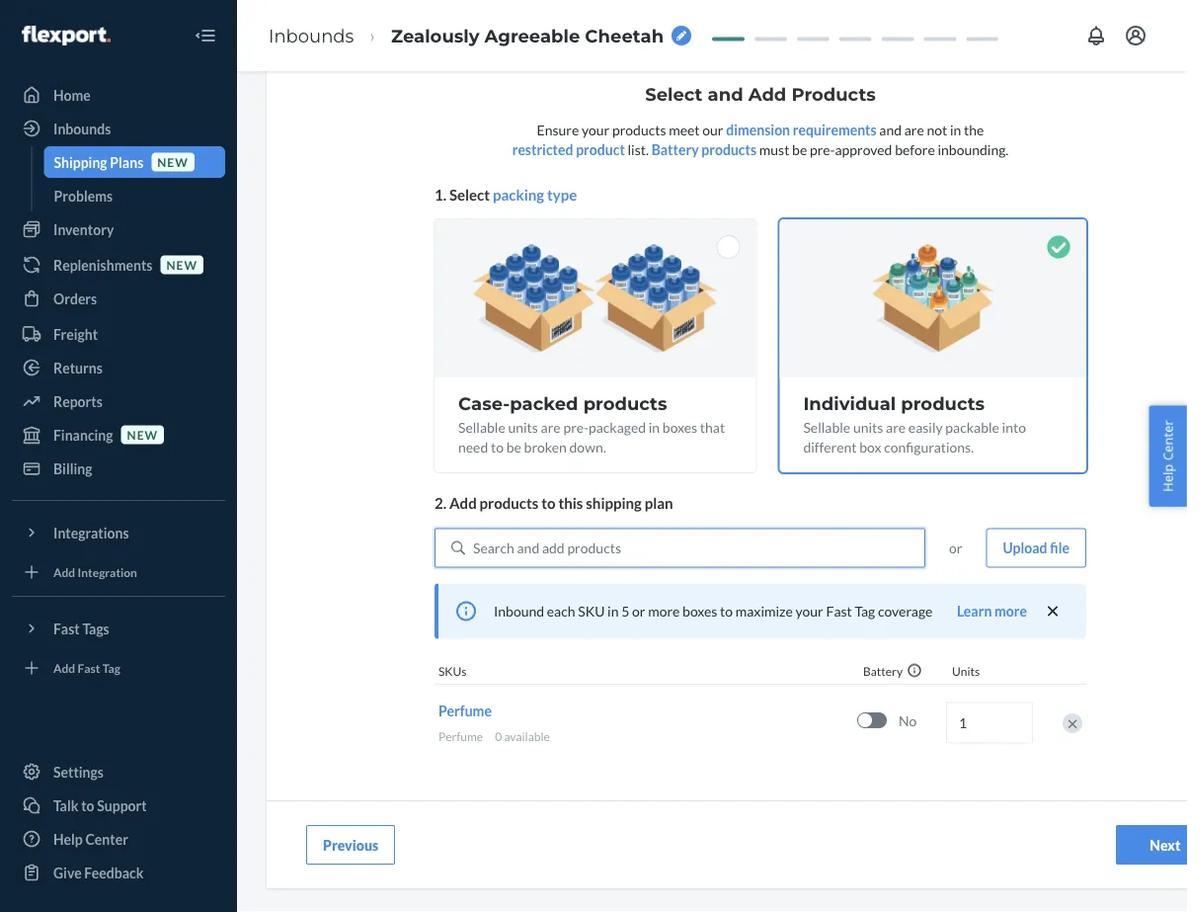 Task type: vqa. For each thing, say whether or not it's contained in the screenshot.
time
no



Task type: describe. For each thing, give the bounding box(es) containing it.
problems
[[54, 187, 113, 204]]

battery inside ensure your products meet our dimension requirements and are not in the restricted product list. battery products must be pre-approved before inbounding.
[[652, 141, 699, 157]]

previous button
[[306, 825, 395, 865]]

more inside button
[[995, 603, 1028, 620]]

tags
[[82, 620, 109, 637]]

0 horizontal spatial inbounds
[[53, 120, 111, 137]]

returns
[[53, 359, 103, 376]]

units
[[953, 664, 980, 678]]

packaged
[[589, 419, 646, 436]]

in inside ensure your products meet our dimension requirements and are not in the restricted product list. battery products must be pre-approved before inbounding.
[[951, 121, 962, 138]]

orders
[[53, 290, 97, 307]]

products down our
[[702, 141, 757, 157]]

this
[[559, 494, 583, 512]]

help center inside button
[[1160, 420, 1177, 492]]

feedback
[[84, 864, 144, 881]]

flexport logo image
[[22, 26, 111, 45]]

inbound each sku in 5 or more boxes to maximize your fast tag coverage
[[494, 603, 933, 620]]

dimension requirements button
[[727, 119, 877, 139]]

broken
[[524, 438, 567, 455]]

cheetah
[[585, 25, 664, 46]]

reports link
[[12, 385, 225, 417]]

talk to support
[[53, 797, 147, 814]]

add fast tag link
[[12, 652, 225, 684]]

configurations.
[[885, 438, 975, 455]]

dimension
[[727, 121, 791, 138]]

restricted
[[513, 141, 574, 157]]

billing link
[[12, 453, 225, 484]]

sellable inside case-packed products sellable units are pre-packaged in boxes that need to be broken down.
[[459, 419, 506, 436]]

1 horizontal spatial battery
[[864, 664, 903, 678]]

5
[[622, 603, 630, 620]]

fast inside dropdown button
[[53, 620, 80, 637]]

our
[[703, 121, 724, 138]]

each
[[547, 603, 576, 620]]

0 horizontal spatial or
[[632, 603, 646, 620]]

add fast tag
[[53, 661, 120, 675]]

are inside ensure your products meet our dimension requirements and are not in the restricted product list. battery products must be pre-approved before inbounding.
[[905, 121, 925, 138]]

battery products button
[[652, 139, 757, 159]]

inventory link
[[12, 213, 225, 245]]

are inside case-packed products sellable units are pre-packaged in boxes that need to be broken down.
[[541, 419, 561, 436]]

learn more button
[[957, 601, 1028, 621]]

add integration
[[53, 565, 137, 579]]

1 vertical spatial select
[[450, 185, 490, 203]]

sellable inside individual products sellable units are easily packable into different box configurations.
[[804, 419, 851, 436]]

available
[[504, 729, 550, 743]]

type
[[547, 185, 577, 203]]

row containing perfume
[[435, 684, 1087, 761]]

talk to support button
[[12, 790, 225, 821]]

problems link
[[44, 180, 225, 211]]

1 vertical spatial boxes
[[683, 603, 718, 620]]

pre- inside case-packed products sellable units are pre-packaged in boxes that need to be broken down.
[[564, 419, 589, 436]]

list.
[[628, 141, 649, 157]]

home link
[[12, 79, 225, 111]]

previous
[[323, 836, 379, 853]]

new for replenishments
[[166, 257, 198, 272]]

add up dimension
[[749, 84, 787, 105]]

add right the '2.'
[[450, 494, 477, 512]]

next
[[1151, 836, 1182, 853]]

units inside individual products sellable units are easily packable into different box configurations.
[[854, 419, 884, 436]]

upload file button
[[987, 528, 1087, 568]]

upload file
[[1003, 540, 1070, 556]]

approved
[[836, 141, 893, 157]]

individual products sellable units are easily packable into different box configurations.
[[804, 393, 1027, 455]]

ensure
[[537, 121, 579, 138]]

that
[[700, 419, 725, 436]]

1 horizontal spatial tag
[[855, 603, 876, 620]]

perfume link
[[439, 702, 492, 719]]

products
[[792, 84, 876, 105]]

products inside individual products sellable units are easily packable into different box configurations.
[[902, 393, 985, 414]]

open account menu image
[[1125, 24, 1148, 47]]

freight
[[53, 326, 98, 342]]

different
[[804, 438, 857, 455]]

inbound
[[494, 603, 545, 620]]

select and add products
[[646, 84, 876, 105]]

0 horizontal spatial help center
[[53, 831, 128, 847]]

before
[[895, 141, 936, 157]]

add down fast tags
[[53, 661, 75, 675]]

billing
[[53, 460, 92, 477]]

packed
[[510, 393, 579, 414]]

returns link
[[12, 352, 225, 383]]

settings
[[53, 763, 104, 780]]

boxes inside case-packed products sellable units are pre-packaged in boxes that need to be broken down.
[[663, 419, 698, 436]]

0 horizontal spatial inbounds link
[[12, 113, 225, 144]]

integration
[[78, 565, 137, 579]]

open notifications image
[[1085, 24, 1109, 47]]

units inside case-packed products sellable units are pre-packaged in boxes that need to be broken down.
[[508, 419, 538, 436]]

0 horizontal spatial center
[[85, 831, 128, 847]]

Quantity number field
[[947, 702, 1034, 743]]

new for financing
[[127, 427, 158, 442]]

0
[[495, 729, 502, 743]]

2. add products to this shipping plan
[[435, 494, 674, 512]]

skus
[[439, 664, 467, 678]]

orders link
[[12, 283, 225, 314]]

inbounds inside breadcrumbs navigation
[[269, 25, 354, 46]]

packable
[[946, 419, 1000, 436]]

packing type button
[[493, 184, 577, 205]]

maximize
[[736, 603, 793, 620]]

talk
[[53, 797, 79, 814]]

integrations button
[[12, 517, 225, 548]]

shipping
[[586, 494, 642, 512]]

settings link
[[12, 756, 225, 788]]

learn more
[[957, 603, 1028, 620]]

not
[[927, 121, 948, 138]]

must
[[760, 141, 790, 157]]

products up list.
[[613, 121, 667, 138]]

inbounds link inside breadcrumbs navigation
[[269, 25, 354, 46]]



Task type: locate. For each thing, give the bounding box(es) containing it.
2 vertical spatial new
[[127, 427, 158, 442]]

1 vertical spatial be
[[507, 438, 522, 455]]

0 horizontal spatial select
[[450, 185, 490, 203]]

coverage
[[878, 603, 933, 620]]

products up the easily
[[902, 393, 985, 414]]

2 horizontal spatial and
[[880, 121, 902, 138]]

help
[[1160, 464, 1177, 492], [53, 831, 83, 847]]

0 horizontal spatial battery
[[652, 141, 699, 157]]

be down 'dimension requirements' button
[[793, 141, 808, 157]]

tag left coverage
[[855, 603, 876, 620]]

add left integration
[[53, 565, 75, 579]]

case-packed products sellable units are pre-packaged in boxes that need to be broken down.
[[459, 393, 725, 455]]

0 horizontal spatial units
[[508, 419, 538, 436]]

0 vertical spatial battery
[[652, 141, 699, 157]]

0 vertical spatial select
[[646, 84, 703, 105]]

0 vertical spatial help center
[[1160, 420, 1177, 492]]

0 vertical spatial pre-
[[810, 141, 836, 157]]

be
[[793, 141, 808, 157], [507, 438, 522, 455]]

restricted product button
[[513, 139, 625, 159]]

plan
[[645, 494, 674, 512]]

1 horizontal spatial inbounds link
[[269, 25, 354, 46]]

freight link
[[12, 318, 225, 350]]

sellable up the different
[[804, 419, 851, 436]]

1 perfume from the top
[[439, 702, 492, 719]]

0 vertical spatial boxes
[[663, 419, 698, 436]]

1 horizontal spatial pre-
[[810, 141, 836, 157]]

more
[[648, 603, 680, 620], [995, 603, 1028, 620]]

1 vertical spatial your
[[796, 603, 824, 620]]

be inside case-packed products sellable units are pre-packaged in boxes that need to be broken down.
[[507, 438, 522, 455]]

are
[[905, 121, 925, 138], [541, 419, 561, 436], [886, 419, 906, 436]]

products up search
[[480, 494, 539, 512]]

in left the
[[951, 121, 962, 138]]

1 vertical spatial and
[[880, 121, 902, 138]]

packing
[[493, 185, 545, 203]]

1 horizontal spatial be
[[793, 141, 808, 157]]

be inside ensure your products meet our dimension requirements and are not in the restricted product list. battery products must be pre-approved before inbounding.
[[793, 141, 808, 157]]

1 sellable from the left
[[459, 419, 506, 436]]

search
[[473, 540, 515, 556]]

battery down meet
[[652, 141, 699, 157]]

and for products
[[517, 540, 540, 556]]

pencil alt image
[[677, 31, 687, 41]]

and left the add
[[517, 540, 540, 556]]

to right "talk"
[[81, 797, 94, 814]]

row
[[435, 684, 1087, 761]]

support
[[97, 797, 147, 814]]

1 vertical spatial new
[[166, 257, 198, 272]]

2 horizontal spatial in
[[951, 121, 962, 138]]

0 vertical spatial your
[[582, 121, 610, 138]]

1 horizontal spatial center
[[1160, 420, 1177, 461]]

are up before
[[905, 121, 925, 138]]

fast left coverage
[[827, 603, 853, 620]]

to left this
[[542, 494, 556, 512]]

1 more from the left
[[648, 603, 680, 620]]

help inside button
[[1160, 464, 1177, 492]]

and up our
[[708, 84, 744, 105]]

0 vertical spatial in
[[951, 121, 962, 138]]

perfume down skus
[[439, 702, 492, 719]]

0 vertical spatial and
[[708, 84, 744, 105]]

the
[[965, 121, 985, 138]]

financing
[[53, 426, 113, 443]]

0 horizontal spatial sellable
[[459, 419, 506, 436]]

units up box
[[854, 419, 884, 436]]

0 horizontal spatial be
[[507, 438, 522, 455]]

ensure your products meet our dimension requirements and are not in the restricted product list. battery products must be pre-approved before inbounding.
[[513, 121, 1009, 157]]

1.
[[435, 185, 447, 203]]

your up product
[[582, 121, 610, 138]]

1 horizontal spatial in
[[649, 419, 660, 436]]

1 vertical spatial inbounds link
[[12, 113, 225, 144]]

in inside case-packed products sellable units are pre-packaged in boxes that need to be broken down.
[[649, 419, 660, 436]]

1 horizontal spatial units
[[854, 419, 884, 436]]

and inside ensure your products meet our dimension requirements and are not in the restricted product list. battery products must be pre-approved before inbounding.
[[880, 121, 902, 138]]

center inside button
[[1160, 420, 1177, 461]]

to left maximize at right
[[720, 603, 733, 620]]

1 vertical spatial help
[[53, 831, 83, 847]]

your inside ensure your products meet our dimension requirements and are not in the restricted product list. battery products must be pre-approved before inbounding.
[[582, 121, 610, 138]]

into
[[1003, 419, 1027, 436]]

1 units from the left
[[508, 419, 538, 436]]

upload
[[1003, 540, 1048, 556]]

zealously agreeable cheetah
[[391, 25, 664, 46]]

0 vertical spatial inbounds
[[269, 25, 354, 46]]

your right maximize at right
[[796, 603, 824, 620]]

0 available
[[495, 729, 550, 743]]

2 sellable from the left
[[804, 419, 851, 436]]

1 horizontal spatial sellable
[[804, 419, 851, 436]]

more right the 5
[[648, 603, 680, 620]]

boxes left maximize at right
[[683, 603, 718, 620]]

0 horizontal spatial pre-
[[564, 419, 589, 436]]

select
[[646, 84, 703, 105], [450, 185, 490, 203]]

pre- up the "down."
[[564, 419, 589, 436]]

or right the 5
[[632, 603, 646, 620]]

fast down tags
[[78, 661, 100, 675]]

center
[[1160, 420, 1177, 461], [85, 831, 128, 847]]

0 horizontal spatial tag
[[103, 661, 120, 675]]

to inside button
[[81, 797, 94, 814]]

no
[[899, 712, 917, 729]]

1 horizontal spatial select
[[646, 84, 703, 105]]

new for shipping plans
[[157, 155, 189, 169]]

2 vertical spatial in
[[608, 603, 619, 620]]

tag down fast tags dropdown button
[[103, 661, 120, 675]]

in
[[951, 121, 962, 138], [649, 419, 660, 436], [608, 603, 619, 620]]

1 horizontal spatial your
[[796, 603, 824, 620]]

1 vertical spatial center
[[85, 831, 128, 847]]

0 horizontal spatial help
[[53, 831, 83, 847]]

more right learn
[[995, 603, 1028, 620]]

fast tags button
[[12, 613, 225, 644]]

help center button
[[1150, 405, 1188, 507]]

pre- down requirements
[[810, 141, 836, 157]]

0 horizontal spatial in
[[608, 603, 619, 620]]

reports
[[53, 393, 103, 410]]

easily
[[909, 419, 943, 436]]

down.
[[570, 438, 606, 455]]

1 vertical spatial perfume
[[439, 729, 483, 743]]

close navigation image
[[194, 24, 217, 47]]

1. select packing type
[[435, 185, 577, 203]]

products up the packaged
[[584, 393, 667, 414]]

give feedback button
[[12, 857, 225, 888]]

learn
[[957, 603, 993, 620]]

boxes left that
[[663, 419, 698, 436]]

requirements
[[793, 121, 877, 138]]

are inside individual products sellable units are easily packable into different box configurations.
[[886, 419, 906, 436]]

1 vertical spatial pre-
[[564, 419, 589, 436]]

1 horizontal spatial or
[[950, 540, 963, 556]]

zealously
[[391, 25, 480, 46]]

products right the add
[[568, 540, 622, 556]]

boxes
[[663, 419, 698, 436], [683, 603, 718, 620]]

search image
[[452, 541, 465, 555]]

give feedback
[[53, 864, 144, 881]]

1 horizontal spatial help
[[1160, 464, 1177, 492]]

home
[[53, 86, 91, 103]]

fast left tags
[[53, 620, 80, 637]]

check circle image
[[1047, 235, 1071, 259]]

to right need
[[491, 438, 504, 455]]

1 horizontal spatial inbounds
[[269, 25, 354, 46]]

1 horizontal spatial and
[[708, 84, 744, 105]]

help center link
[[12, 823, 225, 855]]

sku
[[578, 603, 605, 620]]

0 horizontal spatial and
[[517, 540, 540, 556]]

new
[[157, 155, 189, 169], [166, 257, 198, 272], [127, 427, 158, 442]]

0 horizontal spatial your
[[582, 121, 610, 138]]

2 more from the left
[[995, 603, 1028, 620]]

perfume down perfume link
[[439, 729, 483, 743]]

box
[[860, 438, 882, 455]]

next button
[[1117, 825, 1188, 865]]

add
[[749, 84, 787, 105], [450, 494, 477, 512], [53, 565, 75, 579], [53, 661, 75, 675]]

close image
[[1044, 601, 1063, 621]]

new down reports link
[[127, 427, 158, 442]]

0 vertical spatial tag
[[855, 603, 876, 620]]

1 vertical spatial help center
[[53, 831, 128, 847]]

or up learn
[[950, 540, 963, 556]]

give
[[53, 864, 82, 881]]

shipping plans
[[54, 154, 144, 170]]

0 vertical spatial perfume
[[439, 702, 492, 719]]

shipping
[[54, 154, 107, 170]]

0 vertical spatial new
[[157, 155, 189, 169]]

2 vertical spatial and
[[517, 540, 540, 556]]

and for products
[[708, 84, 744, 105]]

battery
[[652, 141, 699, 157], [864, 664, 903, 678]]

case-
[[459, 393, 510, 414]]

0 horizontal spatial more
[[648, 603, 680, 620]]

tag
[[855, 603, 876, 620], [103, 661, 120, 675]]

are up the broken
[[541, 419, 561, 436]]

new up the orders link
[[166, 257, 198, 272]]

product
[[576, 141, 625, 157]]

need
[[459, 438, 488, 455]]

inbounds link
[[269, 25, 354, 46], [12, 113, 225, 144]]

in right the packaged
[[649, 419, 660, 436]]

plans
[[110, 154, 144, 170]]

new right plans
[[157, 155, 189, 169]]

0 vertical spatial inbounds link
[[269, 25, 354, 46]]

0 vertical spatial or
[[950, 540, 963, 556]]

select right 1.
[[450, 185, 490, 203]]

2 perfume from the top
[[439, 729, 483, 743]]

2 units from the left
[[854, 419, 884, 436]]

1 horizontal spatial more
[[995, 603, 1028, 620]]

to inside case-packed products sellable units are pre-packaged in boxes that need to be broken down.
[[491, 438, 504, 455]]

individual
[[804, 393, 897, 414]]

0 vertical spatial be
[[793, 141, 808, 157]]

2.
[[435, 494, 447, 512]]

1 vertical spatial or
[[632, 603, 646, 620]]

battery up no
[[864, 664, 903, 678]]

1 vertical spatial in
[[649, 419, 660, 436]]

1 horizontal spatial help center
[[1160, 420, 1177, 492]]

be left the broken
[[507, 438, 522, 455]]

sellable up need
[[459, 419, 506, 436]]

integrations
[[53, 524, 129, 541]]

and up before
[[880, 121, 902, 138]]

select up meet
[[646, 84, 703, 105]]

help center
[[1160, 420, 1177, 492], [53, 831, 128, 847]]

in left the 5
[[608, 603, 619, 620]]

products inside case-packed products sellable units are pre-packaged in boxes that need to be broken down.
[[584, 393, 667, 414]]

0 vertical spatial center
[[1160, 420, 1177, 461]]

pre- inside ensure your products meet our dimension requirements and are not in the restricted product list. battery products must be pre-approved before inbounding.
[[810, 141, 836, 157]]

units
[[508, 419, 538, 436], [854, 419, 884, 436]]

sellable
[[459, 419, 506, 436], [804, 419, 851, 436]]

1 vertical spatial tag
[[103, 661, 120, 675]]

your
[[582, 121, 610, 138], [796, 603, 824, 620]]

inventory
[[53, 221, 114, 238]]

are left the easily
[[886, 419, 906, 436]]

units up the broken
[[508, 419, 538, 436]]

breadcrumbs navigation
[[253, 7, 708, 64]]

1 vertical spatial inbounds
[[53, 120, 111, 137]]

0 vertical spatial help
[[1160, 464, 1177, 492]]

inbounding.
[[938, 141, 1009, 157]]

or
[[950, 540, 963, 556], [632, 603, 646, 620]]

1 vertical spatial battery
[[864, 664, 903, 678]]

meet
[[669, 121, 700, 138]]

and
[[708, 84, 744, 105], [880, 121, 902, 138], [517, 540, 540, 556]]



